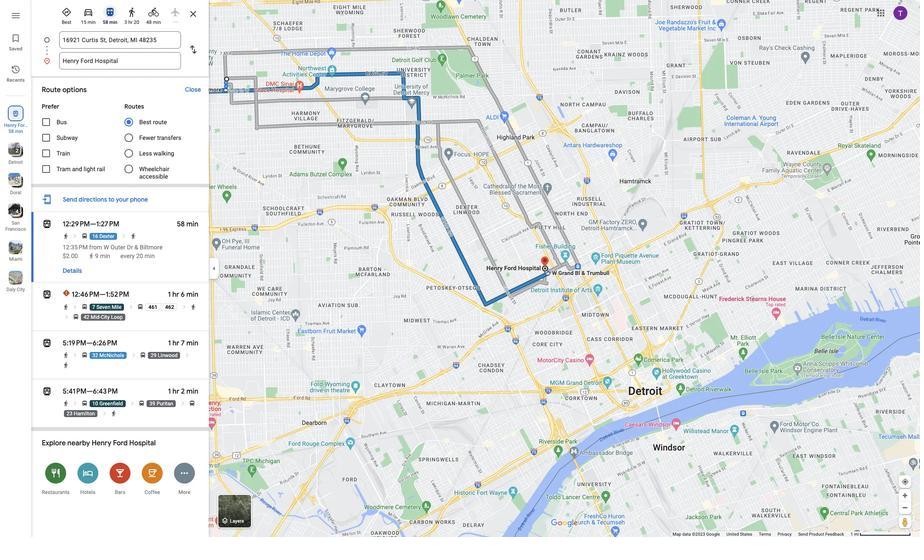 Task type: vqa. For each thing, say whether or not it's contained in the screenshot.
Outer
yes



Task type: describe. For each thing, give the bounding box(es) containing it.
4
[[16, 209, 18, 215]]

send directions to your phone
[[63, 196, 148, 204]]

close
[[185, 86, 201, 94]]

1 hr 6 min
[[168, 291, 198, 299]]

saved
[[9, 46, 22, 52]]

puritan
[[157, 401, 173, 407]]

 for 12:29 pm
[[42, 218, 52, 231]]

henry inside henry ford hospital
[[4, 123, 17, 128]]

united states button
[[726, 532, 752, 538]]

daly
[[6, 287, 16, 293]]

, then image right mile
[[128, 304, 134, 311]]

layers
[[230, 519, 244, 525]]

39
[[149, 401, 155, 407]]

mcnichols
[[99, 353, 124, 359]]

miami
[[9, 257, 22, 262]]

loop
[[111, 314, 123, 321]]

options
[[62, 86, 87, 94]]

1 for 1 hr 2 min
[[168, 388, 171, 396]]

walking image
[[88, 253, 94, 259]]

list inside google maps element
[[31, 31, 209, 70]]

10
[[92, 401, 98, 407]]

461
[[148, 304, 157, 311]]

58 min radio
[[101, 3, 119, 26]]

23
[[67, 411, 72, 417]]

12:35 pm from w outer dr & biltmore $2.00
[[63, 244, 163, 260]]

58 inside directions main content
[[177, 220, 185, 229]]

5:41 pm — 6:43 pm
[[63, 388, 118, 396]]

transit image for 1 hr 6 min
[[42, 289, 52, 301]]

462
[[165, 304, 174, 311]]

12:46 pm — 1:52 pm
[[72, 291, 129, 299]]

1 hr 7 min
[[168, 339, 198, 348]]

3 hr 20 radio
[[123, 3, 141, 26]]

, then image up outer
[[121, 233, 127, 240]]

3 hr 20
[[124, 20, 139, 25]]

ford inside directions main content
[[113, 439, 128, 448]]

footer inside google maps element
[[673, 532, 851, 538]]

— for 5:19 pm
[[86, 339, 93, 348]]

henry ford hospital
[[4, 123, 27, 134]]

flights image
[[170, 7, 181, 17]]

1:27 pm
[[96, 220, 119, 229]]

5:41 pm
[[63, 388, 87, 396]]

light
[[84, 166, 95, 173]]

Best radio
[[57, 3, 76, 26]]

, then image for 6:26 pm
[[130, 352, 137, 359]]

product
[[809, 532, 824, 537]]

3
[[124, 20, 127, 25]]

walking image
[[127, 7, 137, 17]]

bus image for 16 dexter
[[81, 233, 88, 240]]

42
[[84, 314, 89, 321]]

58 min inside directions main content
[[177, 220, 198, 229]]

best for best
[[62, 20, 71, 25]]

saved button
[[0, 30, 31, 54]]

32
[[92, 353, 98, 359]]

send product feedback
[[798, 532, 844, 537]]

— for 12:46 pm
[[99, 291, 106, 299]]

google
[[706, 532, 720, 537]]

0 horizontal spatial 7
[[92, 304, 95, 311]]

min inside  list
[[15, 129, 23, 134]]

wheelchair accessible
[[139, 166, 169, 180]]

seven
[[96, 304, 110, 311]]

daly city button
[[0, 268, 31, 295]]

transit image for 5:19 pm — 6:26 pm
[[42, 338, 52, 350]]

48 min radio
[[144, 3, 163, 26]]

states
[[740, 532, 752, 537]]

mile
[[112, 304, 122, 311]]

1 hr 2 min
[[168, 388, 198, 396]]

6:26 pm
[[93, 339, 117, 348]]

 for 5:41 pm
[[42, 386, 52, 398]]

directions main content
[[31, 0, 209, 538]]

driving image
[[83, 7, 94, 17]]

ford inside henry ford hospital
[[18, 123, 27, 128]]

mi
[[854, 532, 859, 537]]

explore nearby henry ford hospital
[[42, 439, 156, 448]]

, then image left 42
[[63, 314, 70, 321]]

send for send product feedback
[[798, 532, 808, 537]]

walk image for 5:41 pm — 6:43 pm
[[63, 401, 69, 407]]

mid-
[[91, 314, 101, 321]]

5:19 pm — 6:26 pm
[[63, 339, 117, 348]]

15 min radio
[[79, 3, 97, 26]]

restaurants
[[42, 490, 70, 496]]

route options
[[42, 86, 87, 94]]

min inside radio
[[153, 20, 161, 25]]

to
[[108, 196, 114, 204]]

every 20 min
[[120, 253, 155, 260]]

&
[[134, 244, 138, 251]]

hamilton
[[74, 411, 95, 417]]

2 list item from the top
[[31, 52, 209, 70]]

10 greenfield
[[92, 401, 123, 407]]

walk image down 5:19 pm
[[63, 362, 69, 369]]

terms button
[[759, 532, 771, 538]]

wheelchair
[[139, 166, 169, 173]]

doral
[[10, 190, 21, 196]]

outer
[[111, 244, 125, 251]]

23 hamilton
[[67, 411, 95, 417]]

collapse side panel image
[[209, 264, 219, 274]]

united
[[726, 532, 739, 537]]

walk image down greenfield at the left of page
[[111, 411, 117, 417]]

transit image inside 58 min option
[[105, 7, 115, 17]]

Destination Henry Ford Hospital field
[[63, 56, 177, 66]]

, then image down "1 hr 2 min"
[[179, 401, 186, 407]]

2 vertical spatial , then image
[[101, 411, 108, 417]]

walk image for 5:19 pm — 6:26 pm
[[63, 352, 69, 359]]

recents
[[7, 77, 25, 83]]

more button
[[168, 458, 201, 501]]

, then image up 23 hamilton
[[72, 401, 79, 407]]

send for send directions to your phone
[[63, 196, 77, 204]]

bus image for 42 mid-city loop
[[73, 314, 79, 321]]

transit image for 1 hr 2 min
[[42, 386, 52, 398]]

58 min inside  list
[[8, 129, 23, 134]]

francisco
[[5, 227, 26, 232]]

12:29 pm
[[63, 220, 90, 229]]

bus image for 32 mcnichols
[[81, 352, 88, 359]]

 list
[[0, 0, 31, 538]]

20 inside radio
[[134, 20, 139, 25]]

48
[[146, 20, 152, 25]]

1 mi
[[851, 532, 859, 537]]

2 inside directions main content
[[181, 388, 185, 396]]

zoom in image
[[902, 493, 908, 499]]

1:52 pm
[[106, 291, 129, 299]]

zoom out image
[[902, 505, 908, 512]]

1 for 1 hr 7 min
[[168, 339, 171, 348]]



Task type: locate. For each thing, give the bounding box(es) containing it.
32 mcnichols
[[92, 353, 124, 359]]

2 horizontal spatial 58 min
[[177, 220, 198, 229]]

0 horizontal spatial send
[[63, 196, 77, 204]]

9 min
[[95, 253, 110, 260]]

0 vertical spatial , then image
[[130, 352, 137, 359]]

walk image for 12:29 pm — 1:27 pm
[[63, 233, 69, 240]]

bus image for 10 greenfield
[[81, 401, 88, 407]]

1 horizontal spatial 7
[[181, 339, 185, 348]]

hr for 7
[[172, 339, 179, 348]]

min inside option
[[109, 20, 117, 25]]

1 2 places element from the top
[[9, 147, 18, 155]]

4 places element
[[9, 208, 18, 216]]

map
[[673, 532, 681, 537]]

1 vertical spatial transit image
[[42, 218, 52, 231]]

— up 16
[[90, 220, 96, 229]]

2 for doral
[[16, 178, 18, 184]]

menu image
[[10, 10, 21, 21]]

15
[[81, 20, 86, 25]]

hr up linwood
[[172, 339, 179, 348]]

walk image up &
[[130, 233, 137, 240]]

2 for detroit
[[16, 148, 18, 154]]

1 horizontal spatial 58
[[103, 20, 108, 25]]

greenfield
[[99, 401, 123, 407]]

— for 12:29 pm
[[90, 220, 96, 229]]

details button
[[58, 263, 86, 279]]

0 vertical spatial ford
[[18, 123, 27, 128]]

, then image down 1 hr 7 min
[[184, 352, 190, 359]]

hospital up detroit
[[7, 129, 25, 134]]

1 vertical spatial 58
[[8, 129, 14, 134]]

2 vertical spatial transit image
[[42, 338, 52, 350]]

1 for 1 mi
[[851, 532, 853, 537]]

your
[[116, 196, 129, 204]]

bus image for 7 seven mile
[[81, 304, 88, 311]]

None field
[[63, 31, 177, 49], [63, 52, 177, 70]]

— up 10
[[87, 388, 93, 396]]

1 up linwood
[[168, 339, 171, 348]]

data
[[682, 532, 691, 537]]

hr for 20
[[128, 20, 133, 25]]

2 places element up detroit
[[9, 147, 18, 155]]

— up seven
[[99, 291, 106, 299]]

1 up puritan
[[168, 388, 171, 396]]

2 none field from the top
[[63, 52, 177, 70]]

42 mid-city loop
[[84, 314, 123, 321]]

directions
[[79, 196, 107, 204]]

transit image left 5:19 pm
[[42, 338, 52, 350]]

1 left mi
[[851, 532, 853, 537]]

6
[[181, 291, 185, 299]]

ford left prefer bus
[[18, 123, 27, 128]]

2 transit image from the top
[[42, 386, 52, 398]]

list
[[31, 31, 209, 70]]

 up henry ford hospital
[[12, 109, 20, 118]]

show street view coverage image
[[899, 516, 911, 529]]

20 down &
[[136, 253, 143, 260]]

1 for 1 hr 6 min
[[168, 291, 171, 299]]

15 min
[[81, 20, 96, 25]]

, then image for 6:43 pm
[[129, 401, 136, 407]]

google account: tyler black  
(blacklashes1000@gmail.com) image
[[894, 6, 907, 20]]

1 horizontal spatial henry
[[92, 439, 111, 448]]

list item
[[31, 31, 209, 59], [31, 52, 209, 70]]

prefer
[[42, 103, 59, 110]]

city down 7 seven mile
[[101, 314, 110, 321]]

city inside button
[[17, 287, 25, 293]]

, then image down 10 greenfield
[[101, 411, 108, 417]]

1 vertical spatial best
[[139, 119, 151, 126]]

1 vertical spatial 58 min
[[8, 129, 23, 134]]

hr left 6
[[172, 291, 179, 299]]

hr up puritan
[[173, 388, 179, 396]]

1 vertical spatial 20
[[136, 253, 143, 260]]

fewer transfers
[[139, 134, 181, 141]]

1 horizontal spatial ford
[[113, 439, 128, 448]]

hr inside radio
[[128, 20, 133, 25]]

— up 32
[[86, 339, 93, 348]]

nearby
[[67, 439, 90, 448]]

bus image left 32
[[81, 352, 88, 359]]

explore
[[42, 439, 66, 448]]

bus image
[[81, 233, 88, 240], [73, 314, 79, 321], [140, 352, 146, 359], [81, 401, 88, 407], [189, 401, 195, 407]]

privacy button
[[778, 532, 792, 538]]

 for 5:19 pm
[[42, 338, 52, 350]]

detroit
[[9, 160, 23, 165]]

12:46 pm
[[72, 291, 99, 299]]

tram
[[57, 166, 71, 173]]

0 vertical spatial transit image
[[42, 289, 52, 301]]

0 vertical spatial 20
[[134, 20, 139, 25]]

bus image left '461'
[[137, 304, 144, 311]]

hospital inside henry ford hospital
[[7, 129, 25, 134]]

0 horizontal spatial 58
[[8, 129, 14, 134]]

2 horizontal spatial 58
[[177, 220, 185, 229]]

transit image for 12:29 pm — 1:27 pm
[[42, 218, 52, 231]]

, then image up 12:35 pm
[[72, 233, 79, 240]]

 left the 5:41 pm
[[42, 386, 52, 398]]

, then image left 39
[[129, 401, 136, 407]]

transit image left the 12:29 pm
[[42, 218, 52, 231]]

58 inside option
[[103, 20, 108, 25]]

rail
[[97, 166, 105, 173]]

2 2 places element from the top
[[9, 177, 18, 185]]

cycling image
[[148, 7, 159, 17]]

1 none field from the top
[[63, 31, 177, 49]]

 left alert tooltip
[[42, 289, 52, 301]]

9
[[95, 253, 99, 260]]

bus image
[[81, 304, 88, 311], [137, 304, 144, 311], [81, 352, 88, 359], [139, 401, 145, 407]]

coffee
[[145, 490, 160, 496]]

58 inside  list
[[8, 129, 14, 134]]

$2.00
[[63, 253, 78, 260]]

less
[[139, 150, 152, 157]]

send directions to your phone button
[[59, 191, 152, 208]]

united states
[[726, 532, 752, 537]]

, then image down 5:19 pm
[[72, 352, 79, 359]]

bus image up 42
[[81, 304, 88, 311]]

accessible
[[139, 173, 168, 180]]

7
[[92, 304, 95, 311], [181, 339, 185, 348]]

hospital up coffee button
[[129, 439, 156, 448]]

2 walk image from the top
[[63, 304, 69, 311]]

hotels
[[80, 490, 95, 496]]

12:29 pm — 1:27 pm
[[63, 220, 119, 229]]

and
[[72, 166, 82, 173]]

bars
[[115, 490, 125, 496]]

best down best travel modes image
[[62, 20, 71, 25]]

20 inside directions main content
[[136, 253, 143, 260]]

1 vertical spatial 2 places element
[[9, 177, 18, 185]]

1 vertical spatial ford
[[113, 439, 128, 448]]

29 linwood
[[151, 353, 178, 359]]

58 min inside option
[[103, 20, 117, 25]]

bus
[[57, 119, 67, 126]]

prefer bus
[[42, 103, 67, 126]]

list item down "3"
[[31, 31, 209, 59]]

0 horizontal spatial best
[[62, 20, 71, 25]]

bus image for 29 linwood
[[140, 352, 146, 359]]

2 vertical spatial 58
[[177, 220, 185, 229]]

2 places element for doral
[[9, 177, 18, 185]]

0 vertical spatial 58
[[103, 20, 108, 25]]

0 vertical spatial none field
[[63, 31, 177, 49]]

none field for first list item from the bottom of the list inside google maps element
[[63, 52, 177, 70]]

1 vertical spatial henry
[[92, 439, 111, 448]]

58
[[103, 20, 108, 25], [8, 129, 14, 134], [177, 220, 185, 229]]

walk image
[[130, 233, 137, 240], [190, 304, 197, 311], [63, 362, 69, 369], [111, 411, 117, 417]]

linwood
[[158, 353, 178, 359]]

1 list item from the top
[[31, 31, 209, 59]]

©2023
[[692, 532, 705, 537]]

 inside list
[[12, 109, 20, 118]]

1 vertical spatial none field
[[63, 52, 177, 70]]

hr
[[128, 20, 133, 25], [172, 291, 179, 299], [172, 339, 179, 348], [173, 388, 179, 396]]

best inside radio
[[62, 20, 71, 25]]

2 vertical spatial 2
[[181, 388, 185, 396]]

restaurants button
[[40, 458, 72, 501]]

city
[[17, 287, 25, 293], [101, 314, 110, 321]]

footer containing map data ©2023 google
[[673, 532, 851, 538]]

walk image up 12:35 pm
[[63, 233, 69, 240]]

transit image left alert tooltip
[[42, 289, 52, 301]]

walk image down alert tooltip
[[63, 304, 69, 311]]

0 horizontal spatial city
[[17, 287, 25, 293]]

20 right "3"
[[134, 20, 139, 25]]

1 vertical spatial 2
[[16, 178, 18, 184]]

58 min
[[103, 20, 117, 25], [8, 129, 23, 134], [177, 220, 198, 229]]

show your location image
[[901, 479, 909, 486]]

0 vertical spatial henry
[[4, 123, 17, 128]]

walk image
[[63, 233, 69, 240], [63, 304, 69, 311], [63, 352, 69, 359], [63, 401, 69, 407]]

phone
[[130, 196, 148, 204]]

2 places element for detroit
[[9, 147, 18, 155]]

bus image down "1 hr 2 min"
[[189, 401, 195, 407]]

close button
[[181, 82, 205, 97]]

12:35 pm
[[63, 244, 88, 251]]

16 dexter
[[92, 234, 114, 240]]

none field down "3"
[[63, 31, 177, 49]]

transit image left the 5:41 pm
[[42, 386, 52, 398]]

every
[[120, 253, 135, 260]]

henry
[[4, 123, 17, 128], [92, 439, 111, 448]]

google maps element
[[0, 0, 920, 538]]

transit image right driving icon at the top left
[[105, 7, 115, 17]]

hotels button
[[72, 458, 104, 501]]

0 vertical spatial 2 places element
[[9, 147, 18, 155]]

ford up bars button
[[113, 439, 128, 448]]

1 horizontal spatial send
[[798, 532, 808, 537]]

walk image down 1 hr 6 min
[[190, 304, 197, 311]]

terms
[[759, 532, 771, 537]]

2 vertical spatial 58 min
[[177, 220, 198, 229]]

tram and light rail
[[57, 166, 105, 173]]

6:43 pm
[[93, 388, 118, 396]]

1 horizontal spatial city
[[101, 314, 110, 321]]

1 mi button
[[851, 532, 911, 537]]

send
[[63, 196, 77, 204], [798, 532, 808, 537]]

None radio
[[166, 3, 184, 22]]

alert tooltip
[[63, 290, 70, 297]]

1 vertical spatial , then image
[[129, 401, 136, 407]]

walk image down 5:19 pm
[[63, 352, 69, 359]]

3 walk image from the top
[[63, 352, 69, 359]]

0 horizontal spatial ford
[[18, 123, 27, 128]]

 left 5:19 pm
[[42, 338, 52, 350]]

coffee button
[[136, 458, 168, 501]]

1 horizontal spatial best
[[139, 119, 151, 126]]

0 vertical spatial 2
[[16, 148, 18, 154]]

1 vertical spatial transit image
[[42, 386, 52, 398]]

ford
[[18, 123, 27, 128], [113, 439, 128, 448]]

subway
[[57, 134, 78, 141]]

henry inside directions main content
[[92, 439, 111, 448]]

transit image
[[42, 289, 52, 301], [42, 386, 52, 398]]

hr for 6
[[172, 291, 179, 299]]

1 transit image from the top
[[42, 289, 52, 301]]

best travel modes image
[[61, 7, 72, 17]]

bus image up hamilton
[[81, 401, 88, 407]]

1 horizontal spatial hospital
[[129, 439, 156, 448]]

, then image down 12:46 pm
[[72, 304, 79, 311]]

bus image left 16
[[81, 233, 88, 240]]

footer
[[673, 532, 851, 538]]

list item down starting point 16921 curtis st, detroit, mi 48235 field
[[31, 52, 209, 70]]

1 walk image from the top
[[63, 233, 69, 240]]

1 vertical spatial city
[[101, 314, 110, 321]]

Starting point 16921 Curtis St, Detroit, MI 48235 field
[[63, 35, 177, 45]]

reverse starting point and destination image
[[188, 44, 198, 55]]

city right daly
[[17, 287, 25, 293]]

0 horizontal spatial henry
[[4, 123, 17, 128]]

 left the 12:29 pm
[[42, 218, 52, 231]]

bus image for 23 hamilton
[[189, 401, 195, 407]]

1 vertical spatial hospital
[[129, 439, 156, 448]]

2
[[16, 148, 18, 154], [16, 178, 18, 184], [181, 388, 185, 396]]

henry right nearby
[[92, 439, 111, 448]]

map data ©2023 google
[[673, 532, 720, 537]]

1 up 462 at the left of page
[[168, 291, 171, 299]]

0 vertical spatial hospital
[[7, 129, 25, 134]]

, then image down 1 hr 6 min
[[181, 304, 187, 311]]

bus image left 39
[[139, 401, 145, 407]]

best left route
[[139, 119, 151, 126]]

best inside directions main content
[[139, 119, 151, 126]]

send inside directions main content
[[63, 196, 77, 204]]

0 horizontal spatial hospital
[[7, 129, 25, 134]]

walk image up 23
[[63, 401, 69, 407]]

none field down starting point 16921 curtis st, detroit, mi 48235 field
[[63, 52, 177, 70]]

, then image left 29
[[130, 352, 137, 359]]

recents button
[[0, 61, 31, 85]]

0 vertical spatial city
[[17, 287, 25, 293]]

—
[[90, 220, 96, 229], [99, 291, 106, 299], [86, 339, 93, 348], [87, 388, 93, 396]]

hospital inside directions main content
[[129, 439, 156, 448]]

0 horizontal spatial 58 min
[[8, 129, 23, 134]]

min
[[88, 20, 96, 25], [109, 20, 117, 25], [153, 20, 161, 25], [15, 129, 23, 134], [186, 220, 198, 229], [100, 253, 110, 260], [145, 253, 155, 260], [186, 291, 198, 299], [186, 339, 198, 348], [186, 388, 198, 396]]

1 vertical spatial 7
[[181, 339, 185, 348]]

hr for 2
[[173, 388, 179, 396]]

close directions image
[[188, 9, 198, 19]]

fewer
[[139, 134, 156, 141]]

bus image left 42
[[73, 314, 79, 321]]

transfers
[[157, 134, 181, 141]]

transit image
[[105, 7, 115, 17], [42, 218, 52, 231], [42, 338, 52, 350]]

0 vertical spatial best
[[62, 20, 71, 25]]

send left directions
[[63, 196, 77, 204]]

2 places element up 'doral'
[[9, 177, 18, 185]]

none field destination henry ford hospital
[[63, 52, 177, 70]]

route
[[153, 119, 167, 126]]

send left product
[[798, 532, 808, 537]]

0 vertical spatial 58 min
[[103, 20, 117, 25]]

train
[[57, 150, 70, 157]]

henry up detroit
[[4, 123, 17, 128]]

— for 5:41 pm
[[87, 388, 93, 396]]

1 vertical spatial send
[[798, 532, 808, 537]]

details
[[63, 267, 82, 275]]

0 vertical spatial send
[[63, 196, 77, 204]]

w
[[104, 244, 109, 251]]

, then image
[[72, 233, 79, 240], [121, 233, 127, 240], [72, 304, 79, 311], [128, 304, 134, 311], [181, 304, 187, 311], [63, 314, 70, 321], [72, 352, 79, 359], [184, 352, 190, 359], [72, 401, 79, 407], [179, 401, 186, 407]]

bus image left 29
[[140, 352, 146, 359]]

more
[[178, 490, 190, 496]]

walking
[[153, 150, 174, 157]]

dexter
[[99, 234, 114, 240]]

city inside directions main content
[[101, 314, 110, 321]]

min inside radio
[[88, 20, 96, 25]]

, then image
[[130, 352, 137, 359], [129, 401, 136, 407], [101, 411, 108, 417]]

7 seven mile
[[92, 304, 122, 311]]

1 horizontal spatial 58 min
[[103, 20, 117, 25]]

0 vertical spatial transit image
[[105, 7, 115, 17]]

feedback
[[825, 532, 844, 537]]

2 places element
[[9, 147, 18, 155], [9, 177, 18, 185]]

hr right "3"
[[128, 20, 133, 25]]

0 vertical spatial 7
[[92, 304, 95, 311]]

none field starting point 16921 curtis st, detroit, mi 48235
[[63, 31, 177, 49]]

san
[[12, 221, 20, 226]]

none field for second list item from the bottom of the list inside google maps element
[[63, 31, 177, 49]]

bus image for 39 puritan
[[139, 401, 145, 407]]

4 walk image from the top
[[63, 401, 69, 407]]

best for best route
[[139, 119, 151, 126]]



